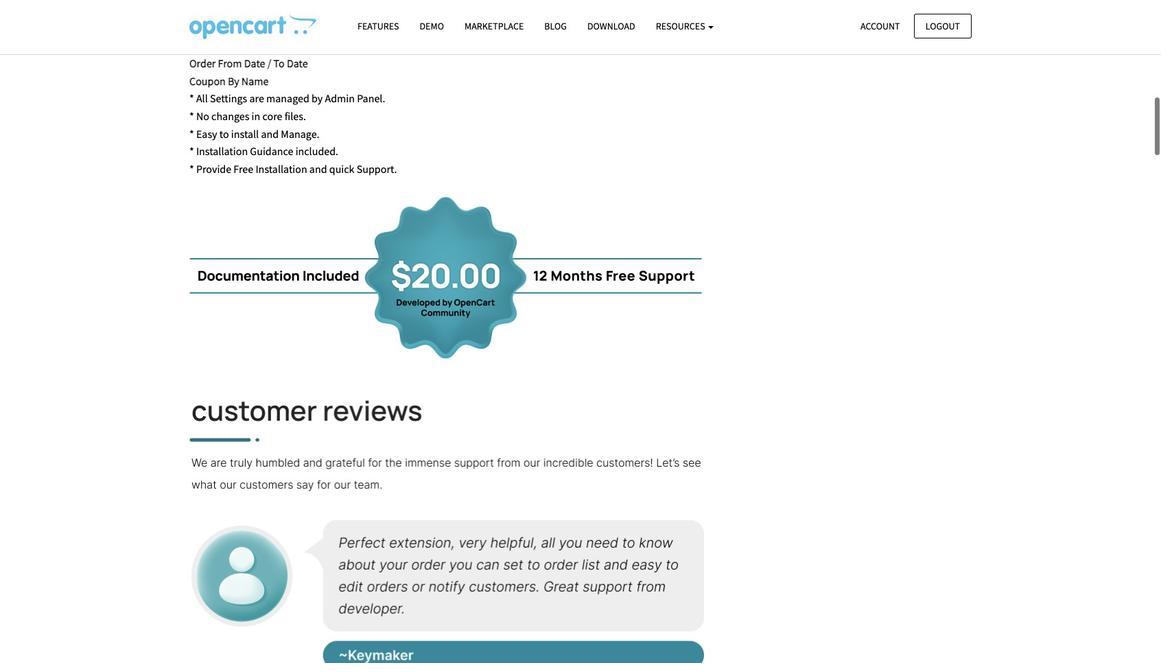 Task type: describe. For each thing, give the bounding box(es) containing it.
guidance
[[250, 144, 294, 158]]

are
[[250, 92, 264, 105]]

manage.
[[281, 127, 320, 140]]

included.
[[296, 144, 339, 158]]

0 horizontal spatial installation
[[196, 144, 248, 158]]

1 * from the top
[[190, 92, 194, 105]]

install
[[231, 127, 259, 140]]

total
[[232, 39, 254, 53]]

0 horizontal spatial and
[[261, 127, 279, 140]]

demo link
[[410, 14, 455, 39]]

resources
[[656, 20, 708, 32]]

logout
[[926, 20, 961, 32]]

free
[[234, 162, 254, 176]]

name
[[242, 74, 269, 88]]

order by product order by order status order by total order from date / to date coupon by name * all settings are managed by admin panel. * no changes in core files. * easy to install and manage. * installation guidance included. * provide free installation and quick support.
[[190, 4, 397, 176]]

managed
[[266, 92, 310, 105]]

status
[[260, 21, 289, 35]]

no
[[196, 109, 209, 123]]

all
[[196, 92, 208, 105]]

settings
[[210, 92, 247, 105]]

2 date from the left
[[287, 56, 308, 70]]



Task type: locate. For each thing, give the bounding box(es) containing it.
3 * from the top
[[190, 127, 194, 140]]

provide
[[196, 162, 232, 176]]

and up guidance
[[261, 127, 279, 140]]

1 date from the left
[[244, 56, 265, 70]]

to
[[274, 56, 285, 70]]

0 vertical spatial and
[[261, 127, 279, 140]]

1 horizontal spatial date
[[287, 56, 308, 70]]

installation down to
[[196, 144, 248, 158]]

to
[[220, 127, 229, 140]]

account link
[[850, 13, 912, 38]]

support.
[[357, 162, 397, 176]]

*
[[190, 92, 194, 105], [190, 109, 194, 123], [190, 127, 194, 140], [190, 144, 194, 158], [190, 162, 194, 176]]

/
[[268, 56, 271, 70]]

product
[[232, 4, 268, 17]]

by
[[312, 92, 323, 105]]

features link
[[347, 14, 410, 39]]

0 vertical spatial installation
[[196, 144, 248, 158]]

resources link
[[646, 14, 725, 39]]

1 horizontal spatial and
[[310, 162, 327, 176]]

installation
[[196, 144, 248, 158], [256, 162, 307, 176]]

by
[[218, 4, 230, 17], [218, 21, 230, 35], [218, 39, 230, 53], [228, 74, 239, 88]]

admin
[[325, 92, 355, 105]]

in
[[252, 109, 260, 123]]

and
[[261, 127, 279, 140], [310, 162, 327, 176]]

1 horizontal spatial installation
[[256, 162, 307, 176]]

panel.
[[357, 92, 386, 105]]

files.
[[285, 109, 306, 123]]

core
[[263, 109, 283, 123]]

1 vertical spatial installation
[[256, 162, 307, 176]]

0 horizontal spatial date
[[244, 56, 265, 70]]

and down included. at left
[[310, 162, 327, 176]]

coupon
[[190, 74, 226, 88]]

blog link
[[535, 14, 578, 39]]

marketplace link
[[455, 14, 535, 39]]

from
[[218, 56, 242, 70]]

5 * from the top
[[190, 162, 194, 176]]

features
[[358, 20, 399, 32]]

quick
[[329, 162, 355, 176]]

blog
[[545, 20, 567, 32]]

marketplace
[[465, 20, 524, 32]]

demo
[[420, 20, 444, 32]]

order
[[190, 4, 216, 17], [190, 21, 216, 35], [232, 21, 258, 35], [190, 39, 216, 53], [190, 56, 216, 70]]

date
[[244, 56, 265, 70], [287, 56, 308, 70]]

download link
[[578, 14, 646, 39]]

logout link
[[915, 13, 972, 38]]

2 * from the top
[[190, 109, 194, 123]]

date right to
[[287, 56, 308, 70]]

4 * from the top
[[190, 144, 194, 158]]

easy
[[196, 127, 217, 140]]

date left /
[[244, 56, 265, 70]]

changes
[[212, 109, 250, 123]]

1 vertical spatial and
[[310, 162, 327, 176]]

installation down guidance
[[256, 162, 307, 176]]

opencart - quick admin search image
[[190, 14, 317, 39]]

download
[[588, 20, 636, 32]]

account
[[861, 20, 901, 32]]



Task type: vqa. For each thing, say whether or not it's contained in the screenshot.
the 'Coupon'
yes



